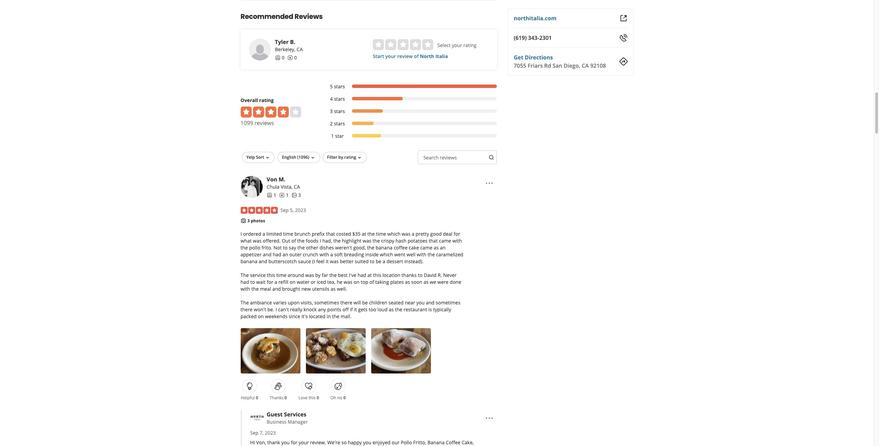 Task type: vqa. For each thing, say whether or not it's contained in the screenshot.
rating to the left
yes



Task type: describe. For each thing, give the bounding box(es) containing it.
enjoyed
[[373, 439, 391, 446]]

soft
[[335, 251, 343, 258]]

stars for 2 stars
[[334, 120, 345, 127]]

92108
[[591, 62, 607, 69]]

5 star rating image
[[241, 207, 278, 214]]

photo of von m. image
[[241, 176, 263, 198]]

filter reviews by 2 stars rating element
[[323, 120, 497, 127]]

sep 5, 2023
[[281, 207, 306, 213]]

any
[[318, 306, 326, 313]]

highlight
[[342, 238, 362, 244]]

well.
[[337, 286, 347, 292]]

1 sometimes from the left
[[315, 299, 339, 306]]

0 horizontal spatial this
[[267, 272, 275, 279]]

reviews for 1099 reviews
[[255, 119, 274, 127]]

0 vertical spatial an
[[440, 244, 446, 251]]

24 phone v2 image
[[620, 34, 628, 42]]

never
[[444, 272, 457, 279]]

overall
[[241, 97, 258, 103]]

your for start
[[386, 53, 396, 59]]

the down 'what' at the bottom left
[[241, 244, 248, 251]]

reviews
[[295, 12, 323, 21]]

oh no 0
[[331, 395, 346, 401]]

done
[[450, 279, 462, 285]]

seated
[[389, 299, 404, 306]]

reviews element for m.
[[279, 192, 289, 199]]

1 vertical spatial that
[[429, 238, 438, 244]]

0 horizontal spatial you
[[282, 439, 290, 446]]

2023 for 5,
[[295, 207, 306, 213]]

suited
[[355, 258, 369, 265]]

yelp sort button
[[242, 152, 275, 163]]

2 horizontal spatial this
[[373, 272, 382, 279]]

guest
[[267, 411, 283, 418]]

yelp
[[247, 154, 255, 160]]

it inside 'the ambiance varies upon visits, sometimes there will be children seated near you and sometimes there won't be. i can't really knock any points off if it gets too loud as the restaurant is typically packed on weekends since it's located in the mall.'
[[354, 306, 357, 313]]

on inside 'the ambiance varies upon visits, sometimes there will be children seated near you and sometimes there won't be. i can't really knock any points off if it gets too loud as the restaurant is typically packed on weekends since it's located in the mall.'
[[258, 313, 264, 320]]

the down wait
[[252, 286, 259, 292]]

the up inside
[[367, 244, 375, 251]]

tyler b. berkeley, ca
[[275, 38, 303, 53]]

filter reviews by 4 stars rating element
[[323, 96, 497, 102]]

service
[[250, 272, 266, 279]]

other
[[306, 244, 319, 251]]

happy
[[348, 439, 362, 446]]

won't
[[254, 306, 266, 313]]

time inside the service this time around was by far the best i've had at this location thanks to david r. never had to wait for a refill on water or iced tea, he was on top of taking plates as soon as we were done with the meal and brought new utensils as well.
[[277, 272, 287, 279]]

top
[[361, 279, 369, 285]]

cake
[[409, 244, 419, 251]]

best
[[338, 272, 348, 279]]

potatoes
[[408, 238, 428, 244]]

5,
[[290, 207, 294, 213]]

your inside sep 7, 2023 hi von, thank you for your review. we're so happy you enjoyed our pollo fritto, banana coffee cake,
[[299, 439, 309, 446]]

16 chevron down v2 image
[[310, 155, 316, 160]]

sep 7, 2023 hi von, thank you for your review. we're so happy you enjoyed our pollo fritto, banana coffee cake,
[[250, 430, 474, 446]]

to left wait
[[251, 279, 255, 285]]

1 vertical spatial i
[[320, 238, 321, 244]]

stars for 3 stars
[[334, 108, 345, 114]]

outer
[[290, 251, 302, 258]]

3 for 3
[[299, 192, 301, 198]]

ca inside von m. chula vista, ca
[[294, 183, 300, 190]]

caramelized
[[437, 251, 464, 258]]

by inside the service this time around was by far the best i've had at this location thanks to david r. never had to wait for a refill on water or iced tea, he was on top of taking plates as soon as we were done with the meal and brought new utensils as well.
[[316, 272, 321, 279]]

reviews for search reviews
[[440, 154, 457, 161]]

plates
[[391, 279, 404, 285]]

sort
[[256, 154, 264, 160]]

well
[[407, 251, 416, 258]]

rating for select your rating
[[464, 42, 477, 48]]

start
[[373, 53, 385, 59]]

0 horizontal spatial that
[[326, 231, 335, 237]]

typically
[[434, 306, 452, 313]]

with up instead).
[[417, 251, 427, 258]]

a inside the service this time around was by far the best i've had at this location thanks to david r. never had to wait for a refill on water or iced tea, he was on top of taking plates as soon as we were done with the meal and brought new utensils as well.
[[275, 279, 277, 285]]

offered.
[[263, 238, 281, 244]]

as inside i ordered a limited time brunch prefix that costed $35 at the time which was a pretty good deal for what was offered. out of the foods i had, the highlight was the crispy hash potatoes that came with the pollo frito. not to say the other dishes weren't good, the banana coffee cake came as an appetizer and had an outer crunch with a soft breading inside which went well with the caramelized banana and butterscotch sauce (i feel it was better suited to be a dessert instead).
[[434, 244, 439, 251]]

we're
[[328, 439, 341, 446]]

3 stars
[[330, 108, 345, 114]]

get directions 7055 friars rd san diego, ca 92108
[[514, 54, 607, 69]]

the left crispy at the bottom of page
[[373, 238, 380, 244]]

near
[[405, 299, 415, 306]]

pollo
[[401, 439, 412, 446]]

(0 reactions) element for oh no 0
[[344, 395, 346, 401]]

david
[[424, 272, 437, 279]]

0 right thanks
[[285, 395, 287, 401]]

brought
[[282, 286, 300, 292]]

2 horizontal spatial on
[[354, 279, 360, 285]]

1 vertical spatial rating
[[259, 97, 274, 103]]

frito.
[[262, 244, 273, 251]]

appetizer
[[241, 251, 262, 258]]

star
[[335, 133, 344, 139]]

were
[[438, 279, 449, 285]]

cake,
[[462, 439, 474, 446]]

2 vertical spatial had
[[241, 279, 249, 285]]

inside
[[366, 251, 379, 258]]

tyler b. link
[[275, 38, 296, 46]]

0 vertical spatial of
[[414, 53, 419, 59]]

a up the potatoes
[[412, 231, 415, 237]]

as down thanks
[[405, 279, 410, 285]]

to up soon on the left
[[418, 272, 423, 279]]

4 star rating image
[[241, 107, 301, 118]]

was up pollo
[[253, 238, 262, 244]]

the left caramelized
[[428, 251, 435, 258]]

5
[[330, 83, 333, 90]]

1 horizontal spatial came
[[439, 238, 452, 244]]

343-
[[529, 34, 540, 42]]

good
[[431, 231, 442, 237]]

as inside 'the ambiance varies upon visits, sometimes there will be children seated near you and sometimes there won't be. i can't really knock any points off if it gets too loud as the restaurant is typically packed on weekends since it's located in the mall.'
[[389, 306, 394, 313]]

1 vertical spatial came
[[421, 244, 433, 251]]

the up tea, at the left of page
[[330, 272, 337, 279]]

weren't
[[335, 244, 352, 251]]

hash
[[396, 238, 407, 244]]

2 horizontal spatial had
[[358, 272, 367, 279]]

von
[[267, 176, 277, 183]]

be inside i ordered a limited time brunch prefix that costed $35 at the time which was a pretty good deal for what was offered. out of the foods i had, the highlight was the crispy hash potatoes that came with the pollo frito. not to say the other dishes weren't good, the banana coffee cake came as an appetizer and had an outer crunch with a soft breading inside which went well with the caramelized banana and butterscotch sauce (i feel it was better suited to be a dessert instead).
[[376, 258, 382, 265]]

rating element
[[373, 39, 434, 50]]

for inside i ordered a limited time brunch prefix that costed $35 at the time which was a pretty good deal for what was offered. out of the foods i had, the highlight was the crispy hash potatoes that came with the pollo frito. not to say the other dishes weren't good, the banana coffee cake came as an appetizer and had an outer crunch with a soft breading inside which went well with the caramelized banana and butterscotch sauce (i feel it was better suited to be a dessert instead).
[[454, 231, 461, 237]]

we
[[430, 279, 437, 285]]

photo of tyler b. image
[[249, 38, 271, 60]]

was up hash
[[402, 231, 411, 237]]

photo of guest services image
[[250, 411, 264, 425]]

weekends
[[265, 313, 288, 320]]

directions
[[525, 54, 553, 61]]

the right $35
[[368, 231, 375, 237]]

start your review of north italia
[[373, 53, 448, 59]]

friars
[[528, 62, 543, 69]]

0 right love
[[317, 395, 319, 401]]

of inside the service this time around was by far the best i've had at this location thanks to david r. never had to wait for a refill on water or iced tea, he was on top of taking plates as soon as we were done with the meal and brought new utensils as well.
[[370, 279, 374, 285]]

von,
[[256, 439, 266, 446]]

your for select
[[452, 42, 463, 48]]

a left dessert
[[383, 258, 386, 265]]

3 photos
[[248, 218, 265, 224]]

the right in
[[332, 313, 340, 320]]

soon
[[412, 279, 423, 285]]

in
[[327, 313, 331, 320]]

prefix
[[312, 231, 325, 237]]

varies
[[274, 299, 287, 306]]

von m. link
[[267, 176, 286, 183]]

1 inside friends element
[[274, 192, 277, 198]]

be inside 'the ambiance varies upon visits, sometimes there will be children seated near you and sometimes there won't be. i can't really knock any points off if it gets too loud as the restaurant is typically packed on weekends since it's located in the mall.'
[[363, 299, 368, 306]]

0 right no
[[344, 395, 346, 401]]

(i
[[313, 258, 315, 265]]

love
[[299, 395, 308, 401]]

filter reviews by 5 stars rating element
[[323, 83, 497, 90]]

was down i've
[[344, 279, 353, 285]]

as down tea, at the left of page
[[331, 286, 336, 292]]

it's
[[302, 313, 308, 320]]

filter
[[327, 154, 338, 160]]

0 horizontal spatial i
[[241, 231, 242, 237]]

ca inside 'get directions 7055 friars rd san diego, ca 92108'
[[582, 62, 589, 69]]

with down 'deal' on the right
[[453, 238, 462, 244]]

24 directions v2 image
[[620, 57, 628, 66]]

recommended
[[241, 12, 294, 21]]

diego,
[[564, 62, 581, 69]]

ca inside tyler b. berkeley, ca
[[297, 46, 303, 53]]

the for the ambiance varies upon visits, sometimes there will be children seated near you and sometimes there won't be. i can't really knock any points off if it gets too loud as the restaurant is typically packed on weekends since it's located in the mall.
[[241, 299, 249, 306]]

(no rating) image
[[373, 39, 434, 50]]

menu image
[[486, 179, 494, 187]]

had,
[[323, 238, 332, 244]]

16 review v2 image
[[288, 55, 293, 60]]

crispy
[[382, 238, 395, 244]]

16 friends v2 image for tyler
[[275, 55, 281, 60]]

photos element
[[292, 192, 301, 199]]

fritto,
[[414, 439, 427, 446]]

coffee
[[446, 439, 461, 446]]

to down out
[[283, 244, 288, 251]]

brunch
[[295, 231, 311, 237]]

since
[[289, 313, 300, 320]]



Task type: locate. For each thing, give the bounding box(es) containing it.
1 the from the top
[[241, 272, 249, 279]]

1 horizontal spatial 1
[[286, 192, 289, 198]]

(0 reactions) element right thanks
[[285, 395, 287, 401]]

what
[[241, 238, 252, 244]]

0 vertical spatial which
[[388, 231, 401, 237]]

0 vertical spatial rating
[[464, 42, 477, 48]]

1 horizontal spatial banana
[[376, 244, 393, 251]]

0 left 16 review v2 icon
[[282, 54, 285, 61]]

1 horizontal spatial by
[[339, 154, 344, 160]]

pretty
[[416, 231, 429, 237]]

5 stars
[[330, 83, 345, 90]]

went
[[395, 251, 406, 258]]

sep for sep 5, 2023
[[281, 207, 289, 213]]

3 (0 reactions) element from the left
[[317, 395, 319, 401]]

(0 reactions) element right helpful
[[256, 395, 258, 401]]

None radio
[[386, 39, 397, 50], [398, 39, 409, 50], [423, 39, 434, 50], [386, 39, 397, 50], [398, 39, 409, 50], [423, 39, 434, 50]]

of up say at the left bottom of page
[[292, 238, 296, 244]]

breading
[[344, 251, 364, 258]]

16 friends v2 image
[[275, 55, 281, 60], [267, 192, 272, 198]]

None radio
[[373, 39, 384, 50], [410, 39, 421, 50], [373, 39, 384, 50], [410, 39, 421, 50]]

sometimes up any on the bottom left of the page
[[315, 299, 339, 306]]

stars right 2
[[334, 120, 345, 127]]

ca up photos element
[[294, 183, 300, 190]]

4 stars from the top
[[334, 120, 345, 127]]

1 horizontal spatial rating
[[345, 154, 356, 160]]

not
[[274, 244, 282, 251]]

stars right 4
[[334, 96, 345, 102]]

1 right 16 review v2 image
[[286, 192, 289, 198]]

the down seated
[[395, 306, 403, 313]]

was down soft
[[330, 258, 339, 265]]

reviews element containing 0
[[288, 54, 297, 61]]

ca
[[297, 46, 303, 53], [582, 62, 589, 69], [294, 183, 300, 190]]

4 (0 reactions) element from the left
[[344, 395, 346, 401]]

16 chevron down v2 image for filter by rating
[[357, 155, 363, 160]]

1 horizontal spatial on
[[290, 279, 296, 285]]

0 vertical spatial at
[[362, 231, 367, 237]]

0 vertical spatial sep
[[281, 207, 289, 213]]

0 horizontal spatial reviews
[[255, 119, 274, 127]]

1 vertical spatial there
[[241, 306, 253, 313]]

0 vertical spatial that
[[326, 231, 335, 237]]

with down dishes
[[320, 251, 329, 258]]

you right thank
[[282, 439, 290, 446]]

reviews element for b.
[[288, 54, 297, 61]]

too
[[369, 306, 377, 313]]

upon
[[288, 299, 300, 306]]

2301
[[540, 34, 552, 42]]

banana down the appetizer at left bottom
[[241, 258, 258, 265]]

the inside 'the ambiance varies upon visits, sometimes there will be children seated near you and sometimes there won't be. i can't really knock any points off if it gets too loud as the restaurant is typically packed on weekends since it's located in the mall.'
[[241, 299, 249, 306]]

stars for 4 stars
[[334, 96, 345, 102]]

16 friends v2 image down berkeley, on the left of the page
[[275, 55, 281, 60]]

rating right filter
[[345, 154, 356, 160]]

0 horizontal spatial there
[[241, 306, 253, 313]]

0 horizontal spatial 16 friends v2 image
[[267, 192, 272, 198]]

for inside the service this time around was by far the best i've had at this location thanks to david r. never had to wait for a refill on water or iced tea, he was on top of taking plates as soon as we were done with the meal and brought new utensils as well.
[[267, 279, 274, 285]]

you up restaurant
[[417, 299, 425, 306]]

english
[[282, 154, 296, 160]]

16 friends v2 image down chula
[[267, 192, 272, 198]]

0 horizontal spatial of
[[292, 238, 296, 244]]

by left far
[[316, 272, 321, 279]]

1 inside 'element'
[[331, 133, 334, 139]]

and inside the service this time around was by far the best i've had at this location thanks to david r. never had to wait for a refill on water or iced tea, he was on top of taking plates as soon as we were done with the meal and brought new utensils as well.
[[273, 286, 281, 292]]

0 vertical spatial ca
[[297, 46, 303, 53]]

yelp sort
[[247, 154, 264, 160]]

1 vertical spatial by
[[316, 272, 321, 279]]

0 horizontal spatial sometimes
[[315, 299, 339, 306]]

24 external link v2 image
[[620, 14, 628, 22]]

friends element for tyler b.
[[275, 54, 285, 61]]

location
[[383, 272, 401, 279]]

1 horizontal spatial it
[[354, 306, 357, 313]]

for right thank
[[291, 439, 298, 446]]

(0 reactions) element for thanks 0
[[285, 395, 287, 401]]

0 vertical spatial the
[[241, 272, 249, 279]]

0 inside reviews element
[[294, 54, 297, 61]]

0 vertical spatial had
[[273, 251, 282, 258]]

for right 'deal' on the right
[[454, 231, 461, 237]]

meal
[[260, 286, 271, 292]]

it right feel at the bottom left
[[326, 258, 329, 265]]

7055
[[514, 62, 527, 69]]

1 vertical spatial banana
[[241, 258, 258, 265]]

16 photos v2 image
[[292, 192, 297, 198]]

0 horizontal spatial 2023
[[265, 430, 276, 436]]

4
[[330, 96, 333, 102]]

had
[[273, 251, 282, 258], [358, 272, 367, 279], [241, 279, 249, 285]]

be up gets
[[363, 299, 368, 306]]

this right love
[[309, 395, 316, 401]]

for inside sep 7, 2023 hi von, thank you for your review. we're so happy you enjoyed our pollo fritto, banana coffee cake,
[[291, 439, 298, 446]]

this right service in the bottom left of the page
[[267, 272, 275, 279]]

0 vertical spatial be
[[376, 258, 382, 265]]

2 vertical spatial ca
[[294, 183, 300, 190]]

as left we
[[424, 279, 429, 285]]

3 for 3 photos
[[248, 218, 250, 224]]

as down good
[[434, 244, 439, 251]]

0 vertical spatial 3
[[330, 108, 333, 114]]

m.
[[279, 176, 286, 183]]

the for the service this time around was by far the best i've had at this location thanks to david r. never had to wait for a refill on water or iced tea, he was on top of taking plates as soon as we were done with the meal and brought new utensils as well.
[[241, 272, 249, 279]]

1 horizontal spatial 3
[[299, 192, 301, 198]]

a left 'limited'
[[263, 231, 265, 237]]

1 (0 reactions) element from the left
[[256, 395, 258, 401]]

you inside 'the ambiance varies upon visits, sometimes there will be children seated near you and sometimes there won't be. i can't really knock any points off if it gets too loud as the restaurant is typically packed on weekends since it's located in the mall.'
[[417, 299, 425, 306]]

pollo
[[249, 244, 261, 251]]

rd
[[545, 62, 552, 69]]

1 left 16 review v2 image
[[274, 192, 277, 198]]

vista,
[[281, 183, 293, 190]]

(0 reactions) element right no
[[344, 395, 346, 401]]

thanks
[[270, 395, 284, 401]]

0 horizontal spatial sep
[[250, 430, 259, 436]]

2 (0 reactions) element from the left
[[285, 395, 287, 401]]

1 horizontal spatial 2023
[[295, 207, 306, 213]]

points
[[328, 306, 342, 313]]

at inside the service this time around was by far the best i've had at this location thanks to david r. never had to wait for a refill on water or iced tea, he was on top of taking plates as soon as we were done with the meal and brought new utensils as well.
[[368, 272, 372, 279]]

menu image
[[486, 414, 494, 422]]

1 left star
[[331, 133, 334, 139]]

1 horizontal spatial i
[[276, 306, 277, 313]]

rating up 4 star rating image
[[259, 97, 274, 103]]

overall rating
[[241, 97, 274, 103]]

2023 for 7,
[[265, 430, 276, 436]]

1 vertical spatial an
[[283, 251, 288, 258]]

the left service in the bottom left of the page
[[241, 272, 249, 279]]

and down refill
[[273, 286, 281, 292]]

had inside i ordered a limited time brunch prefix that costed $35 at the time which was a pretty good deal for what was offered. out of the foods i had, the highlight was the crispy hash potatoes that came with the pollo frito. not to say the other dishes weren't good, the banana coffee cake came as an appetizer and had an outer crunch with a soft breading inside which went well with the caramelized banana and butterscotch sauce (i feel it was better suited to be a dessert instead).
[[273, 251, 282, 258]]

2 horizontal spatial you
[[417, 299, 425, 306]]

3 up 2
[[330, 108, 333, 114]]

0 horizontal spatial an
[[283, 251, 288, 258]]

your left review. at the bottom left of the page
[[299, 439, 309, 446]]

by inside dropdown button
[[339, 154, 344, 160]]

1 vertical spatial your
[[386, 53, 396, 59]]

select
[[438, 42, 451, 48]]

recommended reviews element
[[219, 0, 519, 446]]

0 right helpful
[[256, 395, 258, 401]]

1 horizontal spatial your
[[386, 53, 396, 59]]

an
[[440, 244, 446, 251], [283, 251, 288, 258]]

hi
[[250, 439, 255, 446]]

sep inside sep 7, 2023 hi von, thank you for your review. we're so happy you enjoyed our pollo fritto, banana coffee cake,
[[250, 430, 259, 436]]

filter reviews by 3 stars rating element
[[323, 108, 497, 115]]

ordered
[[243, 231, 261, 237]]

banana down crispy at the bottom of page
[[376, 244, 393, 251]]

0 horizontal spatial it
[[326, 258, 329, 265]]

chula
[[267, 183, 280, 190]]

to down inside
[[370, 258, 375, 265]]

this
[[267, 272, 275, 279], [373, 272, 382, 279], [309, 395, 316, 401]]

0 vertical spatial 2023
[[295, 207, 306, 213]]

(0 reactions) element for helpful 0
[[256, 395, 258, 401]]

0 vertical spatial banana
[[376, 244, 393, 251]]

3 inside photos element
[[299, 192, 301, 198]]

0 horizontal spatial for
[[267, 279, 274, 285]]

0 vertical spatial 16 friends v2 image
[[275, 55, 281, 60]]

reviews right "search" on the left of the page
[[440, 154, 457, 161]]

0 vertical spatial came
[[439, 238, 452, 244]]

16 camera v2 image
[[241, 218, 246, 223]]

came
[[439, 238, 452, 244], [421, 244, 433, 251]]

1 vertical spatial reviews element
[[279, 192, 289, 199]]

1 stars from the top
[[334, 83, 345, 90]]

the right say at the left bottom of page
[[298, 244, 305, 251]]

was up good,
[[363, 238, 372, 244]]

packed
[[241, 313, 257, 320]]

at right $35
[[362, 231, 367, 237]]

1 vertical spatial the
[[241, 299, 249, 306]]

0 horizontal spatial at
[[362, 231, 367, 237]]

16 chevron down v2 image inside yelp sort popup button
[[265, 155, 271, 160]]

came down 'deal' on the right
[[439, 238, 452, 244]]

sep left 5,
[[281, 207, 289, 213]]

filter reviews by 1 star rating element
[[323, 133, 497, 139]]

(0 reactions) element for love this 0
[[317, 395, 319, 401]]

1 horizontal spatial sometimes
[[436, 299, 461, 306]]

on down won't
[[258, 313, 264, 320]]

0 horizontal spatial be
[[363, 299, 368, 306]]

friends element down berkeley, on the left of the page
[[275, 54, 285, 61]]

of inside i ordered a limited time brunch prefix that costed $35 at the time which was a pretty good deal for what was offered. out of the foods i had, the highlight was the crispy hash potatoes that came with the pollo frito. not to say the other dishes weren't good, the banana coffee cake came as an appetizer and had an outer crunch with a soft breading inside which went well with the caramelized banana and butterscotch sauce (i feel it was better suited to be a dessert instead).
[[292, 238, 296, 244]]

1 vertical spatial reviews
[[440, 154, 457, 161]]

reviews down 4 star rating image
[[255, 119, 274, 127]]

get
[[514, 54, 524, 61]]

1 horizontal spatial an
[[440, 244, 446, 251]]

0 vertical spatial for
[[454, 231, 461, 237]]

16 chevron down v2 image inside filter by rating dropdown button
[[357, 155, 363, 160]]

rating inside dropdown button
[[345, 154, 356, 160]]

filter by rating button
[[323, 152, 367, 163]]

2 vertical spatial of
[[370, 279, 374, 285]]

dishes
[[320, 244, 334, 251]]

was up or
[[306, 272, 314, 279]]

on down i've
[[354, 279, 360, 285]]

0 right 16 review v2 icon
[[294, 54, 297, 61]]

on
[[290, 279, 296, 285], [354, 279, 360, 285], [258, 313, 264, 320]]

coffee
[[394, 244, 408, 251]]

iced
[[317, 279, 326, 285]]

feel
[[317, 258, 325, 265]]

the down brunch
[[298, 238, 305, 244]]

reviews element containing 1
[[279, 192, 289, 199]]

friends element for von m.
[[267, 192, 277, 199]]

the service this time around was by far the best i've had at this location thanks to david r. never had to wait for a refill on water or iced tea, he was on top of taking plates as soon as we were done with the meal and brought new utensils as well.
[[241, 272, 462, 292]]

reviews element down berkeley, on the left of the page
[[288, 54, 297, 61]]

1 vertical spatial sep
[[250, 430, 259, 436]]

1 vertical spatial 3
[[299, 192, 301, 198]]

tea,
[[328, 279, 336, 285]]

and inside 'the ambiance varies upon visits, sometimes there will be children seated near you and sometimes there won't be. i can't really knock any points off if it gets too loud as the restaurant is typically packed on weekends since it's located in the mall.'
[[426, 299, 435, 306]]

for
[[454, 231, 461, 237], [267, 279, 274, 285], [291, 439, 298, 446]]

a left refill
[[275, 279, 277, 285]]

of right top
[[370, 279, 374, 285]]

if
[[350, 306, 353, 313]]

1 16 chevron down v2 image from the left
[[265, 155, 271, 160]]

your right start
[[386, 53, 396, 59]]

a left soft
[[331, 251, 333, 258]]

0 horizontal spatial 3
[[248, 218, 250, 224]]

3 stars from the top
[[334, 108, 345, 114]]

0 horizontal spatial by
[[316, 272, 321, 279]]

stars right 5
[[334, 83, 345, 90]]

at
[[362, 231, 367, 237], [368, 272, 372, 279]]

16 chevron down v2 image for yelp sort
[[265, 155, 271, 160]]

friends element
[[275, 54, 285, 61], [267, 192, 277, 199]]

1 vertical spatial be
[[363, 299, 368, 306]]

2 sometimes from the left
[[436, 299, 461, 306]]

stars for 5 stars
[[334, 83, 345, 90]]

1 vertical spatial which
[[380, 251, 393, 258]]

services
[[284, 411, 307, 418]]

2 horizontal spatial 3
[[330, 108, 333, 114]]

which up dessert
[[380, 251, 393, 258]]

1 vertical spatial of
[[292, 238, 296, 244]]

3 right 16 camera v2 image
[[248, 218, 250, 224]]

time up crispy at the bottom of page
[[376, 231, 386, 237]]

2023 inside sep 7, 2023 hi von, thank you for your review. we're so happy you enjoyed our pollo fritto, banana coffee cake,
[[265, 430, 276, 436]]

this up the taking
[[373, 272, 382, 279]]

can't
[[278, 306, 289, 313]]

i up 'what' at the bottom left
[[241, 231, 242, 237]]

3 for 3 stars
[[330, 108, 333, 114]]

1 horizontal spatial 16 friends v2 image
[[275, 55, 281, 60]]

butterscotch
[[269, 258, 297, 265]]

(0 reactions) element right love
[[317, 395, 319, 401]]

is
[[429, 306, 432, 313]]

2 vertical spatial 3
[[248, 218, 250, 224]]

and up the 'is'
[[426, 299, 435, 306]]

had left wait
[[241, 279, 249, 285]]

so
[[342, 439, 347, 446]]

2023 right 7,
[[265, 430, 276, 436]]

0 horizontal spatial 1
[[274, 192, 277, 198]]

i right the be.
[[276, 306, 277, 313]]

you right 'happy'
[[363, 439, 372, 446]]

the up weren't
[[334, 238, 341, 244]]

i've
[[349, 272, 357, 279]]

north
[[420, 53, 435, 59]]

english (1096) button
[[278, 152, 320, 163]]

16 chevron down v2 image
[[265, 155, 271, 160], [357, 155, 363, 160]]

rating for filter by rating
[[345, 154, 356, 160]]

restaurant
[[404, 306, 428, 313]]

friends element containing 1
[[267, 192, 277, 199]]

2 horizontal spatial your
[[452, 42, 463, 48]]

time up out
[[283, 231, 293, 237]]

and down the appetizer at left bottom
[[259, 258, 267, 265]]

the up packed
[[241, 299, 249, 306]]

3 right 16 photos v2
[[299, 192, 301, 198]]

i left had,
[[320, 238, 321, 244]]

guest services business manager
[[267, 411, 308, 425]]

as
[[434, 244, 439, 251], [405, 279, 410, 285], [424, 279, 429, 285], [331, 286, 336, 292], [389, 306, 394, 313]]

and down frito.
[[263, 251, 272, 258]]

0 inside friends element
[[282, 54, 285, 61]]

0 vertical spatial reviews element
[[288, 54, 297, 61]]

2 16 chevron down v2 image from the left
[[357, 155, 363, 160]]

wait
[[256, 279, 266, 285]]

1 vertical spatial had
[[358, 272, 367, 279]]

instead).
[[405, 258, 424, 265]]

reviews element
[[288, 54, 297, 61], [279, 192, 289, 199]]

banana
[[376, 244, 393, 251], [241, 258, 258, 265]]

i inside 'the ambiance varies upon visits, sometimes there will be children seated near you and sometimes there won't be. i can't really knock any points off if it gets too loud as the restaurant is typically packed on weekends since it's located in the mall.'
[[276, 306, 277, 313]]

1 vertical spatial 2023
[[265, 430, 276, 436]]

sep left 7,
[[250, 430, 259, 436]]

2 stars from the top
[[334, 96, 345, 102]]

2 horizontal spatial 1
[[331, 133, 334, 139]]

thanks 0
[[270, 395, 287, 401]]

1 horizontal spatial you
[[363, 439, 372, 446]]

1099
[[241, 119, 253, 127]]

0 vertical spatial friends element
[[275, 54, 285, 61]]

rating right select
[[464, 42, 477, 48]]

1 horizontal spatial reviews
[[440, 154, 457, 161]]

0 vertical spatial there
[[341, 299, 353, 306]]

1 horizontal spatial sep
[[281, 207, 289, 213]]

0 vertical spatial your
[[452, 42, 463, 48]]

really
[[290, 306, 303, 313]]

knock
[[304, 306, 317, 313]]

0 horizontal spatial your
[[299, 439, 309, 446]]

16 review v2 image
[[279, 192, 285, 198]]

0 horizontal spatial banana
[[241, 258, 258, 265]]

r.
[[438, 272, 442, 279]]

2 vertical spatial i
[[276, 306, 277, 313]]

friends element containing 0
[[275, 54, 285, 61]]

1 horizontal spatial 16 chevron down v2 image
[[357, 155, 363, 160]]

  text field
[[418, 150, 497, 164]]

ambiance
[[250, 299, 272, 306]]

1 vertical spatial at
[[368, 272, 372, 279]]

your
[[452, 42, 463, 48], [386, 53, 396, 59], [299, 439, 309, 446]]

1 vertical spatial friends element
[[267, 192, 277, 199]]

with inside the service this time around was by far the best i've had at this location thanks to david r. never had to wait for a refill on water or iced tea, he was on top of taking plates as soon as we were done with the meal and brought new utensils as well.
[[241, 286, 250, 292]]

san
[[553, 62, 563, 69]]

visits,
[[301, 299, 313, 306]]

thanks
[[402, 272, 417, 279]]

of
[[414, 53, 419, 59], [292, 238, 296, 244], [370, 279, 374, 285]]

1 horizontal spatial that
[[429, 238, 438, 244]]

with
[[453, 238, 462, 244], [320, 251, 329, 258], [417, 251, 427, 258], [241, 286, 250, 292]]

0 horizontal spatial came
[[421, 244, 433, 251]]

far
[[322, 272, 328, 279]]

1 horizontal spatial for
[[291, 439, 298, 446]]

a
[[263, 231, 265, 237], [412, 231, 415, 237], [331, 251, 333, 258], [383, 258, 386, 265], [275, 279, 277, 285]]

1 horizontal spatial of
[[370, 279, 374, 285]]

1 vertical spatial for
[[267, 279, 274, 285]]

0 vertical spatial it
[[326, 258, 329, 265]]

there up packed
[[241, 306, 253, 313]]

search image
[[489, 155, 495, 160]]

costed
[[337, 231, 351, 237]]

new
[[302, 286, 311, 292]]

2 the from the top
[[241, 299, 249, 306]]

  text field inside "recommended reviews" "element"
[[418, 150, 497, 164]]

dessert
[[387, 258, 403, 265]]

sep for sep 7, 2023 hi von, thank you for your review. we're so happy you enjoyed our pollo fritto, banana coffee cake,
[[250, 430, 259, 436]]

there up off
[[341, 299, 353, 306]]

16 friends v2 image for von
[[267, 192, 272, 198]]

at inside i ordered a limited time brunch prefix that costed $35 at the time which was a pretty good deal for what was offered. out of the foods i had, the highlight was the crispy hash potatoes that came with the pollo frito. not to say the other dishes weren't good, the banana coffee cake came as an appetizer and had an outer crunch with a soft breading inside which went well with the caramelized banana and butterscotch sauce (i feel it was better suited to be a dessert instead).
[[362, 231, 367, 237]]

northitalia.com
[[514, 14, 557, 22]]

1 horizontal spatial be
[[376, 258, 382, 265]]

ca right berkeley, on the left of the page
[[297, 46, 303, 53]]

1 horizontal spatial this
[[309, 395, 316, 401]]

1 horizontal spatial there
[[341, 299, 353, 306]]

the inside the service this time around was by far the best i've had at this location thanks to david r. never had to wait for a refill on water or iced tea, he was on top of taking plates as soon as we were done with the meal and brought new utensils as well.
[[241, 272, 249, 279]]

no
[[338, 395, 343, 401]]

(0 reactions) element
[[256, 395, 258, 401], [285, 395, 287, 401], [317, 395, 319, 401], [344, 395, 346, 401]]

deal
[[443, 231, 453, 237]]

time up refill
[[277, 272, 287, 279]]

16 chevron down v2 image right sort
[[265, 155, 271, 160]]

2023
[[295, 207, 306, 213], [265, 430, 276, 436]]

2 horizontal spatial of
[[414, 53, 419, 59]]

it inside i ordered a limited time brunch prefix that costed $35 at the time which was a pretty good deal for what was offered. out of the foods i had, the highlight was the crispy hash potatoes that came with the pollo frito. not to say the other dishes weren't good, the banana coffee cake came as an appetizer and had an outer crunch with a soft breading inside which went well with the caramelized banana and butterscotch sauce (i feel it was better suited to be a dessert instead).
[[326, 258, 329, 265]]

0 vertical spatial by
[[339, 154, 344, 160]]



